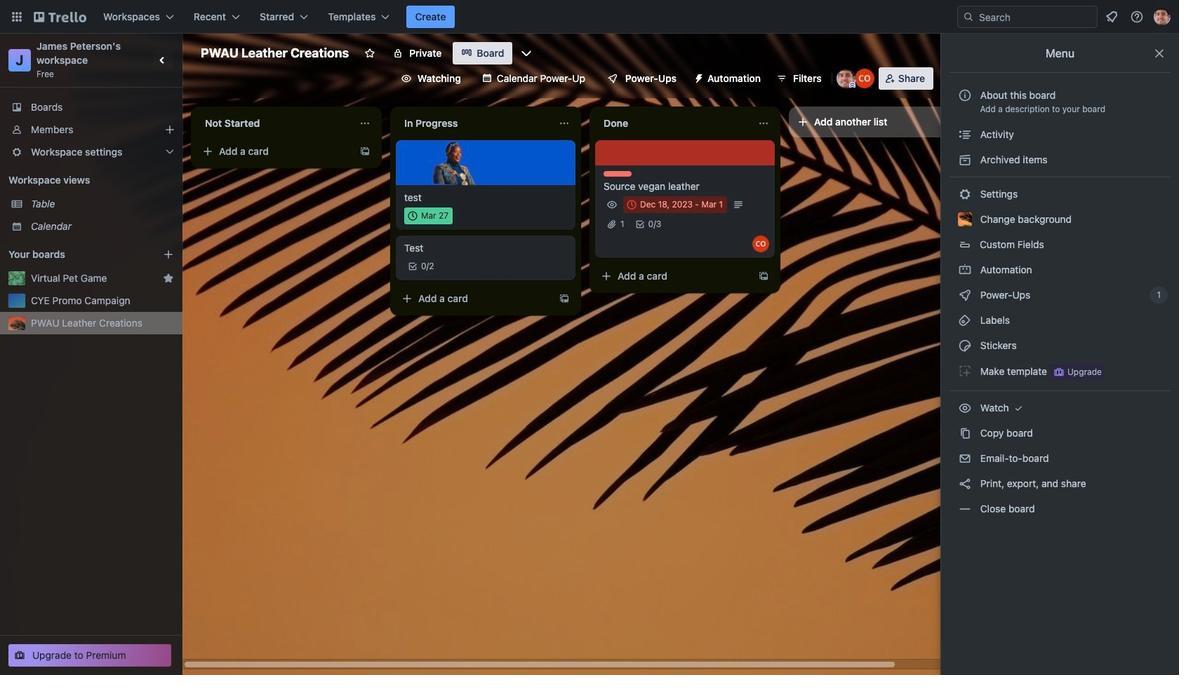 Task type: vqa. For each thing, say whether or not it's contained in the screenshot.
conferences/travel within Tara Schultz completed Put in conferences/travel on this card a minute ago
no



Task type: locate. For each thing, give the bounding box(es) containing it.
add board image
[[163, 249, 174, 260]]

color: bold red, title: "sourcing" element
[[604, 171, 632, 177]]

1 vertical spatial create from template… image
[[758, 271, 769, 282]]

https://media2.giphy.com/media/vhqa3tryiebmkd5qih/100w.gif?cid=ad960664tuux3ictzc2l4kkstlpkpgfee3kg7e05hcw8694d&ep=v1_stickers_search&rid=100w.gif&ct=s image
[[432, 139, 480, 187]]

0 horizontal spatial create from template… image
[[359, 146, 371, 157]]

open information menu image
[[1130, 10, 1144, 24]]

back to home image
[[34, 6, 86, 28]]

0 notifications image
[[1103, 8, 1120, 25]]

0 vertical spatial create from template… image
[[359, 146, 371, 157]]

christina overa (christinaovera) image
[[752, 236, 769, 253]]

sm image
[[688, 67, 707, 87], [958, 153, 972, 167], [958, 187, 972, 201], [958, 263, 972, 277], [958, 288, 972, 302], [958, 339, 972, 353], [958, 427, 972, 441]]

this member is an admin of this board. image
[[849, 82, 855, 88]]

search image
[[963, 11, 974, 22]]

1 horizontal spatial create from template… image
[[559, 293, 570, 305]]

None text field
[[197, 112, 354, 135], [396, 112, 553, 135], [197, 112, 354, 135], [396, 112, 553, 135]]

None checkbox
[[623, 197, 727, 213]]

None checkbox
[[404, 208, 453, 225]]

None text field
[[595, 112, 752, 135]]

sm image
[[958, 128, 972, 142], [958, 314, 972, 328], [958, 364, 972, 378], [958, 401, 972, 415], [1012, 401, 1026, 415], [958, 452, 972, 466], [958, 477, 972, 491], [958, 502, 972, 517]]

your boards with 3 items element
[[8, 246, 142, 263]]

create from template… image
[[359, 146, 371, 157], [758, 271, 769, 282], [559, 293, 570, 305]]



Task type: describe. For each thing, give the bounding box(es) containing it.
christina overa (christinaovera) image
[[855, 69, 874, 88]]

james peterson (jamespeterson93) image
[[836, 69, 856, 88]]

2 vertical spatial create from template… image
[[559, 293, 570, 305]]

workspace navigation collapse icon image
[[153, 51, 173, 70]]

Search field
[[957, 6, 1098, 28]]

star or unstar board image
[[364, 48, 376, 59]]

2 horizontal spatial create from template… image
[[758, 271, 769, 282]]

starred icon image
[[163, 273, 174, 284]]

customize views image
[[520, 46, 534, 60]]

Board name text field
[[194, 42, 356, 65]]

primary element
[[0, 0, 1179, 34]]

james peterson (jamespeterson93) image
[[1154, 8, 1171, 25]]



